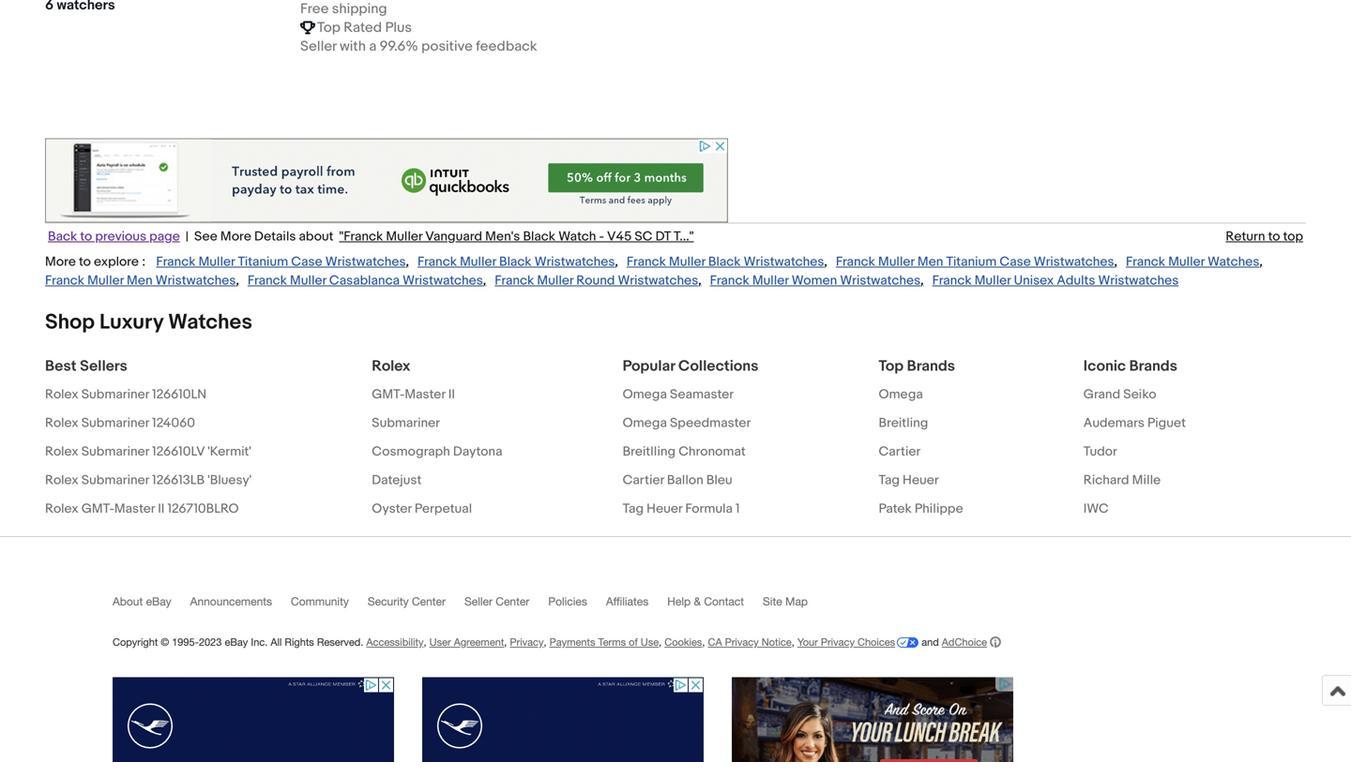 Task type: locate. For each thing, give the bounding box(es) containing it.
1 horizontal spatial center
[[496, 595, 529, 608]]

1 horizontal spatial titanium
[[946, 254, 997, 270]]

1 horizontal spatial master
[[405, 387, 445, 403]]

heuer down cartier ballon bleu link
[[647, 502, 682, 518]]

and
[[922, 636, 939, 649]]

patek philippe link
[[879, 496, 963, 524]]

advertisement region down choices on the bottom right of the page
[[732, 678, 1013, 763]]

wristwatches right adults
[[1098, 273, 1179, 289]]

rolex for rolex submariner 126610lv 'kermit'
[[45, 444, 78, 460]]

heuer up patek philippe
[[903, 473, 939, 489]]

cartier inside cartier ballon bleu link
[[623, 473, 664, 489]]

back to previous page | see more details about "franck muller vanguard men's black watch - v45 sc dt t..."
[[48, 229, 694, 245]]

omega up breitling
[[879, 387, 923, 403]]

0 horizontal spatial privacy
[[510, 636, 544, 649]]

daytona
[[453, 444, 502, 460]]

seller inside seller with a 99.6% positive feedback text box
[[300, 38, 337, 55]]

wristwatches
[[325, 254, 406, 270], [535, 254, 615, 270], [744, 254, 824, 270], [1034, 254, 1114, 270], [156, 273, 236, 289], [403, 273, 483, 289], [618, 273, 698, 289], [840, 273, 921, 289], [1098, 273, 1179, 289]]

0 horizontal spatial top
[[317, 19, 341, 36]]

payments terms of use link
[[549, 636, 659, 649]]

1 horizontal spatial watches
[[1208, 254, 1259, 270]]

1 horizontal spatial men
[[918, 254, 943, 270]]

tag up patek
[[879, 473, 900, 489]]

top for top brands
[[879, 357, 904, 376]]

positive
[[421, 38, 473, 55]]

1 center from the left
[[412, 595, 446, 608]]

top inside text field
[[317, 19, 341, 36]]

0 vertical spatial top
[[317, 19, 341, 36]]

footer
[[0, 537, 1351, 763]]

previous
[[95, 229, 146, 245]]

privacy down seller center link
[[510, 636, 544, 649]]

tag down cartier ballon bleu link
[[623, 502, 644, 518]]

0 horizontal spatial center
[[412, 595, 446, 608]]

rated
[[344, 19, 382, 36]]

more right see
[[220, 229, 251, 245]]

more to explore :
[[45, 254, 145, 270]]

1 vertical spatial more
[[45, 254, 76, 270]]

iwc
[[1084, 502, 1109, 518]]

center up copyright © 1995-2023 ebay inc. all rights reserved. accessibility , user agreement , privacy , payments terms of use , cookies , ca privacy notice , your privacy choices
[[496, 595, 529, 608]]

gmt-
[[372, 387, 405, 403], [81, 502, 114, 518]]

1 horizontal spatial tag
[[879, 473, 900, 489]]

1 horizontal spatial ii
[[448, 387, 455, 403]]

1 horizontal spatial seller
[[464, 595, 493, 608]]

to for return
[[1268, 229, 1280, 245]]

wristwatches down 'vanguard' on the top of the page
[[403, 273, 483, 289]]

announcements link
[[190, 595, 291, 617]]

ii down the rolex submariner 126613lb 'bluesy' link
[[158, 502, 165, 518]]

0 horizontal spatial seller
[[300, 38, 337, 55]]

2 brands from the left
[[1129, 357, 1177, 376]]

0 horizontal spatial ebay
[[146, 595, 171, 608]]

submariner up rolex submariner 124060
[[81, 387, 149, 403]]

1995-
[[172, 636, 199, 649]]

policies link
[[548, 595, 606, 617]]

submariner inside 'link'
[[81, 387, 149, 403]]

1 vertical spatial watches
[[168, 309, 252, 335]]

seller for seller center
[[464, 595, 493, 608]]

seller up agreement
[[464, 595, 493, 608]]

tag heuer link
[[879, 467, 939, 496]]

0 vertical spatial gmt-
[[372, 387, 405, 403]]

cartier
[[879, 444, 921, 460], [623, 473, 664, 489]]

0 horizontal spatial men
[[127, 273, 153, 289]]

seller center
[[464, 595, 529, 608]]

rolex inside 'link'
[[45, 387, 78, 403]]

0 horizontal spatial ii
[[158, 502, 165, 518]]

advertisement region down payments
[[422, 678, 704, 763]]

seamaster
[[670, 387, 734, 403]]

iconic
[[1084, 357, 1126, 376]]

1 horizontal spatial cartier
[[879, 444, 921, 460]]

omega for omega speedmaster
[[623, 416, 667, 432]]

collections
[[678, 357, 758, 376]]

return to top
[[1226, 229, 1303, 245]]

2 horizontal spatial privacy
[[821, 636, 855, 649]]

0 vertical spatial tag
[[879, 473, 900, 489]]

black
[[523, 229, 556, 245], [499, 254, 532, 270], [708, 254, 741, 270]]

submariner for rolex submariner 126613lb 'bluesy'
[[81, 473, 149, 489]]

126613lb
[[152, 473, 205, 489]]

seller inside seller center link
[[464, 595, 493, 608]]

0 vertical spatial cartier
[[879, 444, 921, 460]]

ii
[[448, 387, 455, 403], [158, 502, 165, 518]]

0 vertical spatial seller
[[300, 38, 337, 55]]

1 horizontal spatial privacy
[[725, 636, 759, 649]]

case
[[291, 254, 322, 270], [1000, 254, 1031, 270]]

rolex for rolex submariner 124060
[[45, 416, 78, 432]]

2 titanium from the left
[[946, 254, 997, 270]]

free shipping
[[300, 1, 387, 17]]

to right back
[[80, 229, 92, 245]]

ebay left inc.
[[225, 636, 248, 649]]

help
[[667, 595, 691, 608]]

heuer for tag heuer
[[903, 473, 939, 489]]

site map
[[763, 595, 808, 608]]

watches right luxury
[[168, 309, 252, 335]]

1 horizontal spatial top
[[879, 357, 904, 376]]

brands up seiko
[[1129, 357, 1177, 376]]

top down free
[[317, 19, 341, 36]]

explore
[[94, 254, 139, 270]]

center for seller center
[[496, 595, 529, 608]]

tag heuer formula 1 link
[[623, 496, 740, 524]]

grand seiko
[[1084, 387, 1157, 403]]

1 vertical spatial top
[[879, 357, 904, 376]]

1
[[736, 502, 740, 518]]

notice
[[762, 636, 792, 649]]

franck down "franck muller vanguard men's black watch - v45 sc dt t..." link on the top of the page
[[495, 273, 534, 289]]

back to previous page link
[[45, 229, 183, 245]]

cartier ballon bleu
[[623, 473, 732, 489]]

ii up cosmograph daytona
[[448, 387, 455, 403]]

submariner down rolex submariner 126610ln 'link'
[[81, 416, 149, 432]]

'bluesy'
[[208, 473, 252, 489]]

advertisement region
[[45, 138, 728, 223], [113, 678, 394, 763], [422, 678, 704, 763], [732, 678, 1013, 763]]

3 privacy from the left
[[821, 636, 855, 649]]

to for more
[[79, 254, 91, 270]]

0 horizontal spatial heuer
[[647, 502, 682, 518]]

0 vertical spatial watches
[[1208, 254, 1259, 270]]

rolex for rolex submariner 126610ln
[[45, 387, 78, 403]]

2 center from the left
[[496, 595, 529, 608]]

1 horizontal spatial brands
[[1129, 357, 1177, 376]]

titanium down details
[[238, 254, 288, 270]]

master up submariner link at the left bottom
[[405, 387, 445, 403]]

cartier ballon bleu link
[[623, 467, 732, 496]]

1 horizontal spatial ebay
[[225, 636, 248, 649]]

1 vertical spatial heuer
[[647, 502, 682, 518]]

ebay right about
[[146, 595, 171, 608]]

wristwatches down watch
[[535, 254, 615, 270]]

seller center link
[[464, 595, 548, 617]]

rolex submariner 124060 link
[[45, 410, 195, 438]]

omega inside 'link'
[[623, 387, 667, 403]]

0 horizontal spatial brands
[[907, 357, 955, 376]]

franck down the |
[[156, 254, 196, 270]]

piguet
[[1148, 416, 1186, 432]]

black down quick links navigation
[[708, 254, 741, 270]]

None text field
[[45, 0, 115, 15]]

top up omega link
[[879, 357, 904, 376]]

adchoice link
[[942, 636, 1001, 649]]

to left explore
[[79, 254, 91, 270]]

black right men's
[[523, 229, 556, 245]]

1 horizontal spatial case
[[1000, 254, 1031, 270]]

case down about
[[291, 254, 322, 270]]

0 horizontal spatial gmt-
[[81, 502, 114, 518]]

cartier for cartier ballon bleu
[[623, 473, 664, 489]]

case up unisex
[[1000, 254, 1031, 270]]

rolex for rolex submariner 126613lb 'bluesy'
[[45, 473, 78, 489]]

1 vertical spatial ebay
[[225, 636, 248, 649]]

gmt- down the rolex submariner 126613lb 'bluesy' link
[[81, 502, 114, 518]]

submariner link
[[372, 410, 440, 438]]

sc
[[635, 229, 653, 245]]

black down "franck muller vanguard men's black watch - v45 sc dt t..." link on the top of the page
[[499, 254, 532, 270]]

top
[[317, 19, 341, 36], [879, 357, 904, 376]]

tag heuer formula 1
[[623, 502, 740, 518]]

master down the rolex submariner 126613lb 'bluesy' link
[[114, 502, 155, 518]]

affiliates link
[[606, 595, 667, 617]]

to left top
[[1268, 229, 1280, 245]]

0 horizontal spatial titanium
[[238, 254, 288, 270]]

more inside quick links navigation
[[220, 229, 251, 245]]

ca
[[708, 636, 722, 649]]

franck
[[156, 254, 196, 270], [417, 254, 457, 270], [627, 254, 666, 270], [836, 254, 875, 270], [1126, 254, 1165, 270], [45, 273, 84, 289], [248, 273, 287, 289], [495, 273, 534, 289], [710, 273, 749, 289], [932, 273, 972, 289]]

your
[[797, 636, 818, 649]]

0 vertical spatial more
[[220, 229, 251, 245]]

v45
[[607, 229, 632, 245]]

contact
[[704, 595, 744, 608]]

0 horizontal spatial tag
[[623, 502, 644, 518]]

cartier for cartier
[[879, 444, 921, 460]]

0 vertical spatial ebay
[[146, 595, 171, 608]]

1 vertical spatial master
[[114, 502, 155, 518]]

use
[[641, 636, 659, 649]]

watches down return
[[1208, 254, 1259, 270]]

0 horizontal spatial case
[[291, 254, 322, 270]]

top brands
[[879, 357, 955, 376]]

-
[[599, 229, 604, 245]]

center inside security center link
[[412, 595, 446, 608]]

gmt- up submariner link at the left bottom
[[372, 387, 405, 403]]

submariner up rolex gmt-master ii 126710blro
[[81, 473, 149, 489]]

privacy right your at the right bottom of page
[[821, 636, 855, 649]]

center inside seller center link
[[496, 595, 529, 608]]

brands for top brands
[[907, 357, 955, 376]]

1 horizontal spatial heuer
[[903, 473, 939, 489]]

franck down more to explore :
[[45, 273, 84, 289]]

2 privacy from the left
[[725, 636, 759, 649]]

1 vertical spatial tag
[[623, 502, 644, 518]]

more down back
[[45, 254, 76, 270]]

seller
[[300, 38, 337, 55], [464, 595, 493, 608]]

submariner for rolex submariner 126610lv 'kermit'
[[81, 444, 149, 460]]

group
[[45, 0, 1306, 56]]

wristwatches up women
[[744, 254, 824, 270]]

luxury
[[99, 309, 163, 335]]

franck up women
[[836, 254, 875, 270]]

back
[[48, 229, 77, 245]]

1 horizontal spatial more
[[220, 229, 251, 245]]

popular collections
[[623, 357, 758, 376]]

omega up breitlling
[[623, 416, 667, 432]]

center right the security
[[412, 595, 446, 608]]

1 titanium from the left
[[238, 254, 288, 270]]

page
[[149, 229, 180, 245]]

1 vertical spatial cartier
[[623, 473, 664, 489]]

franck down details
[[248, 273, 287, 289]]

wristwatches down the |
[[156, 273, 236, 289]]

rolex submariner 126610ln
[[45, 387, 206, 403]]

1 vertical spatial gmt-
[[81, 502, 114, 518]]

1 brands from the left
[[907, 357, 955, 376]]

shop
[[45, 309, 95, 335]]

0 vertical spatial master
[[405, 387, 445, 403]]

1 vertical spatial seller
[[464, 595, 493, 608]]

seller left with
[[300, 38, 337, 55]]

submariner up cosmograph
[[372, 416, 440, 432]]

community
[[291, 595, 349, 608]]

cosmograph daytona link
[[372, 438, 502, 467]]

franck left unisex
[[932, 273, 972, 289]]

126710blro
[[167, 502, 239, 518]]

submariner down rolex submariner 124060 link
[[81, 444, 149, 460]]

privacy right ca
[[725, 636, 759, 649]]

return
[[1226, 229, 1265, 245]]

omega down popular
[[623, 387, 667, 403]]

1 case from the left
[[291, 254, 322, 270]]

0 vertical spatial ii
[[448, 387, 455, 403]]

cartier down breitlling
[[623, 473, 664, 489]]

group containing free shipping
[[45, 0, 1306, 56]]

black inside quick links navigation
[[523, 229, 556, 245]]

tudor link
[[1084, 438, 1117, 467]]

cartier down breitling link
[[879, 444, 921, 460]]

brands up omega link
[[907, 357, 955, 376]]

rolex
[[372, 357, 410, 376], [45, 387, 78, 403], [45, 416, 78, 432], [45, 444, 78, 460], [45, 473, 78, 489], [45, 502, 78, 518]]

titanium up franck muller unisex adults wristwatches link
[[946, 254, 997, 270]]

0 vertical spatial heuer
[[903, 473, 939, 489]]

about ebay link
[[113, 595, 190, 617]]

0 horizontal spatial cartier
[[623, 473, 664, 489]]

ebay
[[146, 595, 171, 608], [225, 636, 248, 649]]



Task type: describe. For each thing, give the bounding box(es) containing it.
speedmaster
[[670, 416, 751, 432]]

rolex submariner 126613lb 'bluesy' link
[[45, 467, 252, 496]]

breitlling
[[623, 444, 676, 460]]

security
[[368, 595, 409, 608]]

0 horizontal spatial more
[[45, 254, 76, 270]]

a
[[369, 38, 377, 55]]

seller for seller with a 99.6% positive feedback
[[300, 38, 337, 55]]

heuer for tag heuer formula 1
[[647, 502, 682, 518]]

richard
[[1084, 473, 1129, 489]]

breitling link
[[879, 410, 928, 438]]

details
[[254, 229, 296, 245]]

security center link
[[368, 595, 464, 617]]

1 vertical spatial men
[[127, 273, 153, 289]]

all
[[271, 636, 282, 649]]

submariner for rolex submariner 126610ln
[[81, 387, 149, 403]]

Free shipping text field
[[300, 0, 387, 18]]

datejust
[[372, 473, 422, 489]]

omega for omega
[[879, 387, 923, 403]]

choices
[[858, 636, 895, 649]]

2023
[[199, 636, 222, 649]]

unisex
[[1014, 273, 1054, 289]]

audemars
[[1084, 416, 1145, 432]]

sellers
[[80, 357, 127, 376]]

oyster
[[372, 502, 412, 518]]

best
[[45, 357, 77, 376]]

franck down 'vanguard' on the top of the page
[[417, 254, 457, 270]]

agreement
[[454, 636, 504, 649]]

audemars piguet link
[[1084, 410, 1186, 438]]

franck up franck muller unisex adults wristwatches link
[[1126, 254, 1165, 270]]

tag for tag heuer
[[879, 473, 900, 489]]

user agreement link
[[429, 636, 504, 649]]

perpetual
[[415, 502, 472, 518]]

rolex submariner 126613lb 'bluesy'
[[45, 473, 252, 489]]

of
[[629, 636, 638, 649]]

©
[[161, 636, 169, 649]]

cookies link
[[665, 636, 702, 649]]

franck down "sc"
[[627, 254, 666, 270]]

"franck
[[339, 229, 383, 245]]

top for top rated plus
[[317, 19, 341, 36]]

mille
[[1132, 473, 1161, 489]]

0 vertical spatial men
[[918, 254, 943, 270]]

ca privacy notice link
[[708, 636, 792, 649]]

tag heuer
[[879, 473, 939, 489]]

black for vanguard
[[523, 229, 556, 245]]

copyright
[[113, 636, 158, 649]]

Seller with a 99.6% positive feedback text field
[[300, 37, 537, 56]]

"franck muller vanguard men's black watch - v45 sc dt t..." link
[[336, 229, 697, 245]]

women
[[792, 273, 837, 289]]

footer containing about ebay
[[0, 537, 1351, 763]]

franck down quick links navigation
[[710, 273, 749, 289]]

:
[[142, 254, 145, 270]]

adults
[[1057, 273, 1095, 289]]

vanguard
[[425, 229, 482, 245]]

affiliates
[[606, 595, 649, 608]]

126610ln
[[152, 387, 206, 403]]

gmt-master ii
[[372, 387, 455, 403]]

dt
[[655, 229, 671, 245]]

reserved.
[[317, 636, 363, 649]]

wristwatches up adults
[[1034, 254, 1114, 270]]

rolex submariner 126610lv 'kermit' link
[[45, 438, 251, 467]]

wristwatches down the dt
[[618, 273, 698, 289]]

omega seamaster link
[[623, 381, 734, 410]]

see
[[194, 229, 218, 245]]

richard mille link
[[1084, 467, 1161, 496]]

watch
[[558, 229, 596, 245]]

shop luxury watches
[[45, 309, 252, 335]]

grand seiko link
[[1084, 381, 1157, 410]]

site map link
[[763, 595, 827, 617]]

help & contact
[[667, 595, 744, 608]]

tag for tag heuer formula 1
[[623, 502, 644, 518]]

black for franck
[[708, 254, 741, 270]]

patek
[[879, 502, 912, 518]]

2 case from the left
[[1000, 254, 1031, 270]]

wristwatches right women
[[840, 273, 921, 289]]

terms
[[598, 636, 626, 649]]

1 vertical spatial ii
[[158, 502, 165, 518]]

adchoice
[[942, 636, 987, 649]]

quick links navigation
[[45, 223, 1306, 246]]

rolex for rolex gmt-master ii 126710blro
[[45, 502, 78, 518]]

1 horizontal spatial gmt-
[[372, 387, 405, 403]]

1 privacy from the left
[[510, 636, 544, 649]]

Top Rated Plus text field
[[317, 18, 412, 37]]

to for back
[[80, 229, 92, 245]]

advertisement region up back to previous page | see more details about "franck muller vanguard men's black watch - v45 sc dt t..." at the top
[[45, 138, 728, 223]]

help & contact link
[[667, 595, 763, 617]]

submariner for rolex submariner 124060
[[81, 416, 149, 432]]

tudor
[[1084, 444, 1117, 460]]

and adchoice
[[919, 636, 987, 649]]

omega speedmaster link
[[623, 410, 751, 438]]

audemars piguet
[[1084, 416, 1186, 432]]

oyster perpetual link
[[372, 496, 472, 524]]

watches inside franck muller titanium case wristwatches , franck muller black wristwatches , franck muller black wristwatches , franck muller men titanium case wristwatches , franck muller watches , franck muller men wristwatches , franck muller casablanca wristwatches , franck muller round wristwatches , franck muller women wristwatches , franck muller unisex adults wristwatches
[[1208, 254, 1259, 270]]

t..."
[[674, 229, 694, 245]]

126610lv
[[152, 444, 205, 460]]

omega for omega seamaster
[[623, 387, 667, 403]]

popular
[[623, 357, 675, 376]]

oyster perpetual
[[372, 502, 472, 518]]

wristwatches up casablanca
[[325, 254, 406, 270]]

site
[[763, 595, 782, 608]]

brands for iconic brands
[[1129, 357, 1177, 376]]

omega speedmaster
[[623, 416, 751, 432]]

0 horizontal spatial master
[[114, 502, 155, 518]]

advertisement region down inc.
[[113, 678, 394, 763]]

payments
[[549, 636, 595, 649]]

philippe
[[915, 502, 963, 518]]

top rated plus
[[317, 19, 412, 36]]

with
[[340, 38, 366, 55]]

security center
[[368, 595, 446, 608]]

rolex for rolex
[[372, 357, 410, 376]]

muller inside quick links navigation
[[386, 229, 422, 245]]

seiko
[[1123, 387, 1157, 403]]

user
[[429, 636, 451, 649]]

&
[[694, 595, 701, 608]]

cookies
[[665, 636, 702, 649]]

map
[[785, 595, 808, 608]]

datejust link
[[372, 467, 422, 496]]

bleu
[[706, 473, 732, 489]]

0 horizontal spatial watches
[[168, 309, 252, 335]]

chronomat
[[679, 444, 746, 460]]

124060
[[152, 416, 195, 432]]

center for security center
[[412, 595, 446, 608]]

cartier link
[[879, 438, 921, 467]]

accessibility
[[366, 636, 424, 649]]



Task type: vqa. For each thing, say whether or not it's contained in the screenshot.
THE SAVED
no



